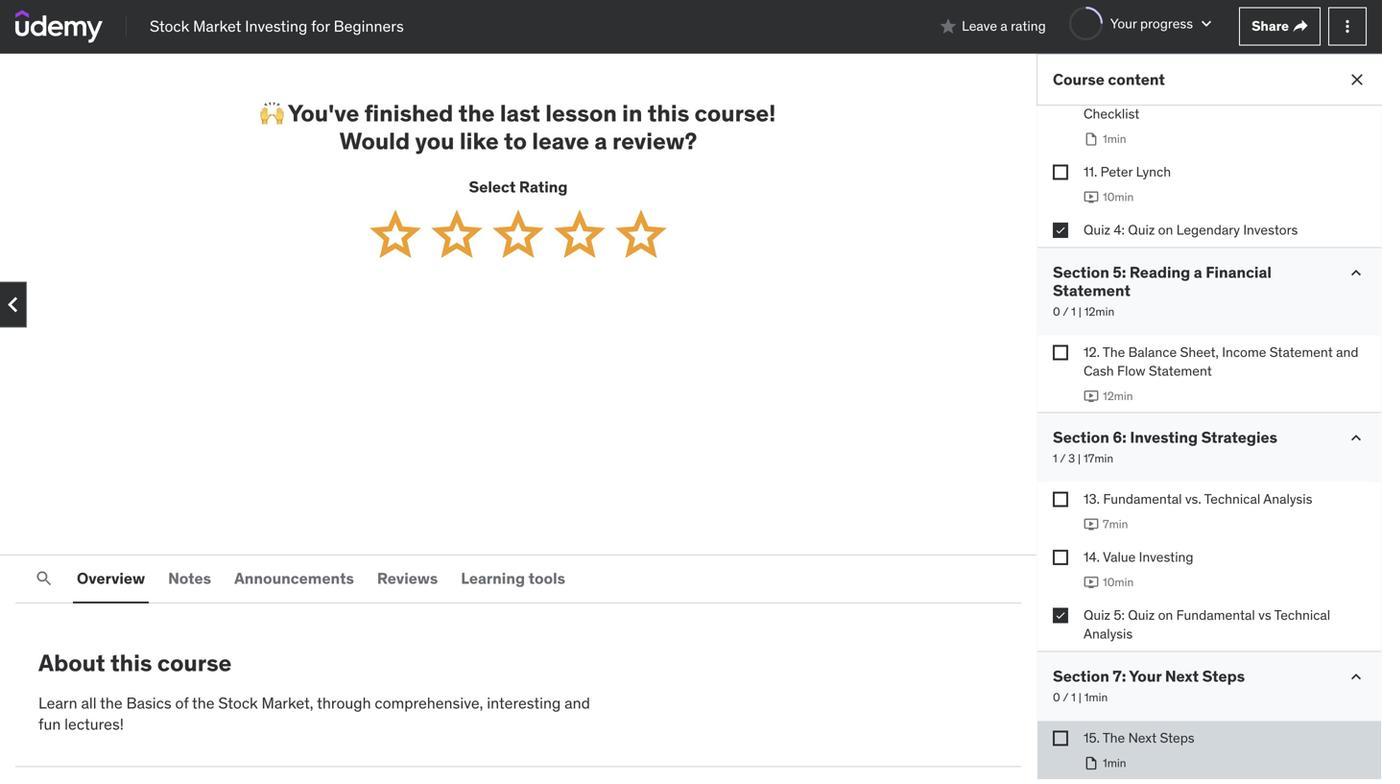 Task type: vqa. For each thing, say whether or not it's contained in the screenshot.
the bottommost Technical
yes



Task type: locate. For each thing, give the bounding box(es) containing it.
market,
[[262, 694, 314, 713]]

section for 0
[[1053, 667, 1110, 686]]

group
[[365, 204, 672, 266]]

7min
[[1103, 517, 1129, 532]]

statement for financial
[[1053, 281, 1131, 301]]

1 vertical spatial /
[[1060, 451, 1066, 466]]

a left the rating
[[1001, 17, 1008, 35]]

1 on from the top
[[1159, 221, 1174, 238]]

0 vertical spatial 10min
[[1103, 190, 1134, 204]]

0 vertical spatial 1min
[[1103, 132, 1127, 146]]

play the balance sheet, income statement and cash flow statement image
[[1084, 389, 1099, 404]]

1 0 from the top
[[1053, 305, 1061, 319]]

reviews button
[[373, 556, 442, 602]]

1 vertical spatial technical
[[1275, 607, 1331, 624]]

0 vertical spatial /
[[1063, 305, 1069, 319]]

progress
[[1141, 15, 1194, 32]]

investing inside section 6: investing strategies 1 / 3 | 17min
[[1130, 428, 1198, 447]]

1 vertical spatial xsmall image
[[1053, 550, 1069, 565]]

12min up '12.'
[[1085, 305, 1115, 319]]

1 vertical spatial 10min
[[1103, 575, 1134, 590]]

udemy image
[[15, 10, 103, 43]]

1 inside the 'section 7: your next steps 0 / 1 | 1min'
[[1072, 691, 1076, 705]]

1 vertical spatial analysis
[[1084, 625, 1133, 643]]

the
[[459, 99, 495, 128], [100, 694, 123, 713], [192, 694, 215, 713]]

10min
[[1103, 190, 1134, 204], [1103, 575, 1134, 590]]

2 horizontal spatial statement
[[1270, 344, 1333, 361]]

stock left market,
[[218, 694, 258, 713]]

the right 15.
[[1103, 730, 1125, 747]]

learning
[[461, 569, 525, 588]]

1 horizontal spatial stock
[[218, 694, 258, 713]]

a right leave
[[595, 127, 607, 155]]

2 vertical spatial 1min
[[1103, 756, 1127, 771]]

2 vertical spatial /
[[1063, 691, 1069, 705]]

last
[[500, 99, 541, 128]]

stock market investing for beginners
[[150, 16, 404, 36]]

xsmall image left 11.
[[1053, 165, 1069, 180]]

13.
[[1084, 491, 1100, 508]]

rating
[[519, 177, 568, 197]]

section 7: your next steps 0 / 1 | 1min
[[1053, 667, 1245, 705]]

play peter lynch image
[[1084, 189, 1099, 205]]

the right the all
[[100, 694, 123, 713]]

beginners
[[334, 16, 404, 36]]

section 6: investing strategies button
[[1053, 428, 1278, 447]]

1 vertical spatial 12min
[[1103, 389, 1133, 404]]

1min right start the next steps image
[[1103, 756, 1127, 771]]

next right 15.
[[1129, 730, 1157, 747]]

stock
[[150, 16, 189, 36], [218, 694, 258, 713]]

0 vertical spatial a
[[1001, 17, 1008, 35]]

your right "7:"
[[1129, 667, 1162, 686]]

xsmall image
[[1293, 19, 1309, 34], [1053, 165, 1069, 180], [1053, 223, 1069, 238], [1053, 492, 1069, 507], [1053, 731, 1069, 746]]

your inside dropdown button
[[1111, 15, 1137, 32]]

0 horizontal spatial a
[[595, 127, 607, 155]]

5: left the reading
[[1113, 262, 1127, 282]]

checklist
[[1084, 105, 1140, 122]]

2 vertical spatial a
[[1194, 262, 1203, 282]]

on left legendary
[[1159, 221, 1174, 238]]

1 vertical spatial investing
[[1130, 428, 1198, 447]]

a inside section 5: reading a financial statement 0 / 1 | 12min
[[1194, 262, 1203, 282]]

the right '12.'
[[1103, 344, 1126, 361]]

0 vertical spatial this
[[648, 99, 690, 128]]

investing right value
[[1139, 549, 1194, 566]]

12. the balance sheet, income statement and cash flow statement
[[1084, 344, 1359, 380]]

statement right income
[[1270, 344, 1333, 361]]

/ inside section 6: investing strategies 1 / 3 | 17min
[[1060, 451, 1066, 466]]

statement
[[1053, 281, 1131, 301], [1270, 344, 1333, 361], [1149, 363, 1212, 380]]

0 vertical spatial steps
[[1203, 667, 1245, 686]]

cash
[[1084, 363, 1114, 380]]

the left last
[[459, 99, 495, 128]]

2 section from the top
[[1053, 428, 1110, 447]]

your left progress
[[1111, 15, 1137, 32]]

sheet,
[[1181, 344, 1219, 361]]

1min for 10. philip fisher's 15-point investment checklist
[[1103, 132, 1127, 146]]

leave a rating
[[962, 17, 1046, 35]]

1 horizontal spatial steps
[[1203, 667, 1245, 686]]

xsmall image right share
[[1293, 19, 1309, 34]]

1 vertical spatial stock
[[218, 694, 258, 713]]

quiz
[[1084, 221, 1111, 238], [1128, 221, 1155, 238], [1084, 607, 1111, 624], [1128, 607, 1155, 624]]

play value investing image
[[1084, 575, 1099, 590]]

xsmall image left 13.
[[1053, 492, 1069, 507]]

investing left for
[[245, 16, 308, 36]]

2 vertical spatial 1
[[1072, 691, 1076, 705]]

2 on from the top
[[1158, 607, 1174, 624]]

0
[[1053, 305, 1061, 319], [1053, 691, 1061, 705]]

0 vertical spatial statement
[[1053, 281, 1131, 301]]

section down play peter lynch icon
[[1053, 262, 1110, 282]]

1 vertical spatial the
[[1103, 730, 1125, 747]]

1 horizontal spatial and
[[1337, 344, 1359, 361]]

1 vertical spatial 1
[[1053, 451, 1058, 466]]

next inside the 'section 7: your next steps 0 / 1 | 1min'
[[1165, 667, 1199, 686]]

1 horizontal spatial analysis
[[1264, 491, 1313, 508]]

this inside 🙌 you've finished the last lesson in this course! would you like to leave a review?
[[648, 99, 690, 128]]

1 horizontal spatial this
[[648, 99, 690, 128]]

1 | from the top
[[1079, 305, 1082, 319]]

statement down the sheet,
[[1149, 363, 1212, 380]]

10min down the peter
[[1103, 190, 1134, 204]]

value
[[1103, 549, 1136, 566]]

small image inside leave a rating button
[[939, 17, 958, 36]]

investment
[[1244, 86, 1311, 104]]

steps
[[1203, 667, 1245, 686], [1160, 730, 1195, 747]]

next down quiz 5: quiz on fundamental vs technical analysis
[[1165, 667, 1199, 686]]

the inside 12. the balance sheet, income statement and cash flow statement
[[1103, 344, 1126, 361]]

1 vertical spatial |
[[1078, 451, 1081, 466]]

this right in
[[648, 99, 690, 128]]

fundamental
[[1104, 491, 1182, 508], [1177, 607, 1256, 624]]

2 horizontal spatial the
[[459, 99, 495, 128]]

and inside learn all the basics of the stock market, through comprehensive, interesting and fun lectures!
[[565, 694, 590, 713]]

balance
[[1129, 344, 1177, 361]]

0 horizontal spatial and
[[565, 694, 590, 713]]

5:
[[1113, 262, 1127, 282], [1114, 607, 1125, 624]]

12min right play the balance sheet, income statement and cash flow statement icon
[[1103, 389, 1133, 404]]

announcements
[[234, 569, 354, 588]]

1 horizontal spatial next
[[1165, 667, 1199, 686]]

section for statement
[[1053, 262, 1110, 282]]

0 vertical spatial stock
[[150, 16, 189, 36]]

your progress
[[1111, 15, 1194, 32]]

1min up 15.
[[1085, 691, 1108, 705]]

on
[[1159, 221, 1174, 238], [1158, 607, 1174, 624]]

fisher's
[[1141, 86, 1187, 104]]

xsmall image for 11. peter lynch
[[1053, 165, 1069, 180]]

1 vertical spatial section
[[1053, 428, 1110, 447]]

🙌
[[261, 99, 284, 128]]

1 vertical spatial 5:
[[1114, 607, 1125, 624]]

0 vertical spatial 0
[[1053, 305, 1061, 319]]

12min
[[1085, 305, 1115, 319], [1103, 389, 1133, 404]]

this
[[648, 99, 690, 128], [110, 649, 152, 678]]

0 vertical spatial section
[[1053, 262, 1110, 282]]

statement up '12.'
[[1053, 281, 1131, 301]]

5: inside section 5: reading a financial statement 0 / 1 | 12min
[[1113, 262, 1127, 282]]

10.
[[1084, 86, 1101, 104]]

1 horizontal spatial a
[[1001, 17, 1008, 35]]

1 vertical spatial this
[[110, 649, 152, 678]]

0 vertical spatial analysis
[[1264, 491, 1313, 508]]

0 horizontal spatial analysis
[[1084, 625, 1133, 643]]

section up 3
[[1053, 428, 1110, 447]]

fundamental left 'vs'
[[1177, 607, 1256, 624]]

1min inside the 'section 7: your next steps 0 / 1 | 1min'
[[1085, 691, 1108, 705]]

1 vertical spatial a
[[595, 127, 607, 155]]

financial
[[1206, 262, 1272, 282]]

go to previous lecture image
[[0, 289, 28, 320]]

0 horizontal spatial next
[[1129, 730, 1157, 747]]

search image
[[35, 569, 54, 589]]

fun
[[38, 715, 61, 735]]

small image
[[1197, 14, 1217, 33], [939, 17, 958, 36], [1347, 263, 1366, 283], [1347, 429, 1366, 448]]

technical inside quiz 5: quiz on fundamental vs technical analysis
[[1275, 607, 1331, 624]]

1min
[[1103, 132, 1127, 146], [1085, 691, 1108, 705], [1103, 756, 1127, 771]]

1 vertical spatial your
[[1129, 667, 1162, 686]]

investing right 6:
[[1130, 428, 1198, 447]]

0 vertical spatial and
[[1337, 344, 1359, 361]]

fundamental inside quiz 5: quiz on fundamental vs technical analysis
[[1177, 607, 1256, 624]]

section inside section 6: investing strategies 1 / 3 | 17min
[[1053, 428, 1110, 447]]

technical right 'vs.'
[[1205, 491, 1261, 508]]

0 horizontal spatial statement
[[1053, 281, 1131, 301]]

section 5: reading a financial statement button
[[1053, 262, 1332, 301]]

0 vertical spatial |
[[1079, 305, 1082, 319]]

1 vertical spatial statement
[[1270, 344, 1333, 361]]

on for legendary
[[1159, 221, 1174, 238]]

fundamental up 7min
[[1104, 491, 1182, 508]]

xsmall image for 15. the next steps
[[1053, 731, 1069, 746]]

3 | from the top
[[1079, 691, 1082, 705]]

1
[[1072, 305, 1076, 319], [1053, 451, 1058, 466], [1072, 691, 1076, 705]]

1 10min from the top
[[1103, 190, 1134, 204]]

1 vertical spatial 1min
[[1085, 691, 1108, 705]]

/
[[1063, 305, 1069, 319], [1060, 451, 1066, 466], [1063, 691, 1069, 705]]

1 vertical spatial next
[[1129, 730, 1157, 747]]

0 vertical spatial the
[[1103, 344, 1126, 361]]

0 vertical spatial 1
[[1072, 305, 1076, 319]]

steps down the 'section 7: your next steps 0 / 1 | 1min'
[[1160, 730, 1195, 747]]

2 vertical spatial xsmall image
[[1053, 608, 1069, 623]]

the for 12.
[[1103, 344, 1126, 361]]

for
[[311, 16, 330, 36]]

analysis down strategies
[[1264, 491, 1313, 508]]

peter
[[1101, 163, 1133, 180]]

finished
[[365, 99, 454, 128]]

of
[[175, 694, 189, 713]]

small image inside 'your progress' dropdown button
[[1197, 14, 1217, 33]]

the inside 🙌 you've finished the last lesson in this course! would you like to leave a review?
[[459, 99, 495, 128]]

1min right start philip fisher's 15-point investment checklist image
[[1103, 132, 1127, 146]]

3 section from the top
[[1053, 667, 1110, 686]]

5: down value
[[1114, 607, 1125, 624]]

steps down quiz 5: quiz on fundamental vs technical analysis
[[1203, 667, 1245, 686]]

analysis
[[1264, 491, 1313, 508], [1084, 625, 1133, 643]]

your
[[1111, 15, 1137, 32], [1129, 667, 1162, 686]]

learning tools button
[[457, 556, 569, 602]]

section inside the 'section 7: your next steps 0 / 1 | 1min'
[[1053, 667, 1110, 686]]

2 0 from the top
[[1053, 691, 1061, 705]]

stock market investing for beginners link
[[150, 16, 404, 37]]

0 vertical spatial technical
[[1205, 491, 1261, 508]]

1 horizontal spatial technical
[[1275, 607, 1331, 624]]

small image
[[1347, 668, 1366, 687]]

1 vertical spatial fundamental
[[1177, 607, 1256, 624]]

section for /
[[1053, 428, 1110, 447]]

statement inside section 5: reading a financial statement 0 / 1 | 12min
[[1053, 281, 1131, 301]]

in
[[622, 99, 643, 128]]

0 vertical spatial your
[[1111, 15, 1137, 32]]

2 vertical spatial section
[[1053, 667, 1110, 686]]

2 vertical spatial |
[[1079, 691, 1082, 705]]

start philip fisher's 15-point investment checklist image
[[1084, 132, 1099, 147]]

1 section from the top
[[1053, 262, 1110, 282]]

this up basics in the bottom left of the page
[[110, 649, 152, 678]]

|
[[1079, 305, 1082, 319], [1078, 451, 1081, 466], [1079, 691, 1082, 705]]

analysis up "7:"
[[1084, 625, 1133, 643]]

0 horizontal spatial the
[[100, 694, 123, 713]]

1 vertical spatial on
[[1158, 607, 1174, 624]]

0 vertical spatial 12min
[[1085, 305, 1115, 319]]

legendary
[[1177, 221, 1240, 238]]

2 xsmall image from the top
[[1053, 550, 1069, 565]]

0 vertical spatial fundamental
[[1104, 491, 1182, 508]]

0 vertical spatial next
[[1165, 667, 1199, 686]]

section left "7:"
[[1053, 667, 1110, 686]]

stock left market
[[150, 16, 189, 36]]

on up section 7: your next steps dropdown button
[[1158, 607, 1174, 624]]

10min down value
[[1103, 575, 1134, 590]]

0 horizontal spatial steps
[[1160, 730, 1195, 747]]

3 xsmall image from the top
[[1053, 608, 1069, 623]]

0 vertical spatial on
[[1159, 221, 1174, 238]]

section inside section 5: reading a financial statement 0 / 1 | 12min
[[1053, 262, 1110, 282]]

12.
[[1084, 344, 1100, 361]]

the right of
[[192, 694, 215, 713]]

select rating
[[469, 177, 568, 197]]

and
[[1337, 344, 1359, 361], [565, 694, 590, 713]]

technical right 'vs'
[[1275, 607, 1331, 624]]

xsmall image left 15.
[[1053, 731, 1069, 746]]

2 the from the top
[[1103, 730, 1125, 747]]

1 the from the top
[[1103, 344, 1126, 361]]

interesting
[[487, 694, 561, 713]]

2 10min from the top
[[1103, 575, 1134, 590]]

3
[[1069, 451, 1075, 466]]

share
[[1252, 17, 1289, 35]]

2 horizontal spatial a
[[1194, 262, 1203, 282]]

close course content sidebar image
[[1348, 70, 1367, 89]]

1 vertical spatial and
[[565, 694, 590, 713]]

5: inside quiz 5: quiz on fundamental vs technical analysis
[[1114, 607, 1125, 624]]

technical
[[1205, 491, 1261, 508], [1275, 607, 1331, 624]]

15. the next steps
[[1084, 730, 1195, 747]]

0 vertical spatial 5:
[[1113, 262, 1127, 282]]

xsmall image
[[1053, 345, 1069, 361], [1053, 550, 1069, 565], [1053, 608, 1069, 623]]

section
[[1053, 262, 1110, 282], [1053, 428, 1110, 447], [1053, 667, 1110, 686]]

/ inside the 'section 7: your next steps 0 / 1 | 1min'
[[1063, 691, 1069, 705]]

1 xsmall image from the top
[[1053, 345, 1069, 361]]

0 vertical spatial investing
[[245, 16, 308, 36]]

2 vertical spatial statement
[[1149, 363, 1212, 380]]

1 vertical spatial 0
[[1053, 691, 1061, 705]]

on inside quiz 5: quiz on fundamental vs technical analysis
[[1158, 607, 1174, 624]]

15.
[[1084, 730, 1100, 747]]

a right the reading
[[1194, 262, 1203, 282]]

0 horizontal spatial this
[[110, 649, 152, 678]]

you
[[415, 127, 455, 155]]

| inside the 'section 7: your next steps 0 / 1 | 1min'
[[1079, 691, 1082, 705]]

0 vertical spatial xsmall image
[[1053, 345, 1069, 361]]

a inside button
[[1001, 17, 1008, 35]]

2 | from the top
[[1078, 451, 1081, 466]]

market
[[193, 16, 241, 36]]

course
[[157, 649, 232, 678]]



Task type: describe. For each thing, give the bounding box(es) containing it.
would
[[340, 127, 410, 155]]

income
[[1223, 344, 1267, 361]]

lesson
[[546, 99, 617, 128]]

7:
[[1113, 667, 1127, 686]]

basics
[[126, 694, 172, 713]]

quiz down the 14. value investing
[[1128, 607, 1155, 624]]

section 5: reading a financial statement 0 / 1 | 12min
[[1053, 262, 1272, 319]]

all
[[81, 694, 97, 713]]

1 horizontal spatial statement
[[1149, 363, 1212, 380]]

0 horizontal spatial stock
[[150, 16, 189, 36]]

10. philip fisher's 15-point investment checklist
[[1084, 86, 1311, 122]]

reading
[[1130, 262, 1191, 282]]

leave
[[962, 17, 998, 35]]

on for fundamental
[[1158, 607, 1174, 624]]

13. fundamental vs. technical analysis
[[1084, 491, 1313, 508]]

xsmall image for 13. fundamental vs. technical analysis
[[1053, 492, 1069, 507]]

comprehensive,
[[375, 694, 483, 713]]

course content
[[1053, 70, 1166, 89]]

notes button
[[164, 556, 215, 602]]

11. peter lynch
[[1084, 163, 1171, 180]]

| inside section 5: reading a financial statement 0 / 1 | 12min
[[1079, 305, 1082, 319]]

share button
[[1240, 7, 1321, 46]]

analysis inside quiz 5: quiz on fundamental vs technical analysis
[[1084, 625, 1133, 643]]

quiz 5: quiz on fundamental vs technical analysis
[[1084, 607, 1331, 643]]

xsmall image inside share button
[[1293, 19, 1309, 34]]

0 inside the 'section 7: your next steps 0 / 1 | 1min'
[[1053, 691, 1061, 705]]

philip
[[1104, 86, 1138, 104]]

6:
[[1113, 428, 1127, 447]]

🙌 you've finished the last lesson in this course! would you like to leave a review?
[[261, 99, 776, 155]]

quiz right 4:
[[1128, 221, 1155, 238]]

1 vertical spatial steps
[[1160, 730, 1195, 747]]

xsmall image for 14.
[[1053, 550, 1069, 565]]

11.
[[1084, 163, 1098, 180]]

strategies
[[1202, 428, 1278, 447]]

5: for section
[[1113, 262, 1127, 282]]

xsmall image left 4:
[[1053, 223, 1069, 238]]

about
[[38, 649, 105, 678]]

14. value investing
[[1084, 549, 1194, 566]]

investors
[[1244, 221, 1298, 238]]

tools
[[529, 569, 566, 588]]

review?
[[613, 127, 697, 155]]

5: for quiz
[[1114, 607, 1125, 624]]

select
[[469, 177, 516, 197]]

investing for strategies
[[1130, 428, 1198, 447]]

0 inside section 5: reading a financial statement 0 / 1 | 12min
[[1053, 305, 1061, 319]]

xsmall image for 12.
[[1053, 345, 1069, 361]]

start the next steps image
[[1084, 756, 1099, 771]]

| inside section 6: investing strategies 1 / 3 | 17min
[[1078, 451, 1081, 466]]

1 inside section 6: investing strategies 1 / 3 | 17min
[[1053, 451, 1058, 466]]

your inside the 'section 7: your next steps 0 / 1 | 1min'
[[1129, 667, 1162, 686]]

12min inside section 5: reading a financial statement 0 / 1 | 12min
[[1085, 305, 1115, 319]]

vs
[[1259, 607, 1272, 624]]

4:
[[1114, 221, 1125, 238]]

and inside 12. the balance sheet, income statement and cash flow statement
[[1337, 344, 1359, 361]]

learn
[[38, 694, 77, 713]]

10min for peter
[[1103, 190, 1134, 204]]

through
[[317, 694, 371, 713]]

investing for for
[[245, 16, 308, 36]]

0 horizontal spatial technical
[[1205, 491, 1261, 508]]

quiz 4: quiz on legendary investors
[[1084, 221, 1298, 238]]

overview
[[77, 569, 145, 588]]

course!
[[695, 99, 776, 128]]

lynch
[[1136, 163, 1171, 180]]

1min for 15. the next steps
[[1103, 756, 1127, 771]]

rating
[[1011, 17, 1046, 35]]

/ inside section 5: reading a financial statement 0 / 1 | 12min
[[1063, 305, 1069, 319]]

actions image
[[1338, 17, 1358, 36]]

content
[[1108, 70, 1166, 89]]

you've
[[288, 99, 359, 128]]

17min
[[1084, 451, 1114, 466]]

1 inside section 5: reading a financial statement 0 / 1 | 12min
[[1072, 305, 1076, 319]]

1 horizontal spatial the
[[192, 694, 215, 713]]

10min for value
[[1103, 575, 1134, 590]]

section 6: investing strategies 1 / 3 | 17min
[[1053, 428, 1278, 466]]

to
[[504, 127, 527, 155]]

course
[[1053, 70, 1105, 89]]

15-
[[1191, 86, 1209, 104]]

learning tools
[[461, 569, 566, 588]]

steps inside the 'section 7: your next steps 0 / 1 | 1min'
[[1203, 667, 1245, 686]]

14.
[[1084, 549, 1100, 566]]

point
[[1209, 86, 1241, 104]]

play fundamental vs. technical analysis image
[[1084, 517, 1099, 532]]

announcements button
[[231, 556, 358, 602]]

leave a rating button
[[939, 3, 1046, 49]]

a inside 🙌 you've finished the last lesson in this course! would you like to leave a review?
[[595, 127, 607, 155]]

flow
[[1118, 363, 1146, 380]]

about this course
[[38, 649, 232, 678]]

sidebar element
[[1037, 0, 1383, 781]]

quiz left 4:
[[1084, 221, 1111, 238]]

statement for income
[[1270, 344, 1333, 361]]

the for 15.
[[1103, 730, 1125, 747]]

2 vertical spatial investing
[[1139, 549, 1194, 566]]

section 7: your next steps button
[[1053, 667, 1245, 686]]

lectures!
[[64, 715, 124, 735]]

vs.
[[1186, 491, 1202, 508]]

stock inside learn all the basics of the stock market, through comprehensive, interesting and fun lectures!
[[218, 694, 258, 713]]

your progress button
[[1069, 7, 1217, 40]]

notes
[[168, 569, 211, 588]]

overview button
[[73, 556, 149, 602]]

leave
[[532, 127, 590, 155]]

learn all the basics of the stock market, through comprehensive, interesting and fun lectures!
[[38, 694, 590, 735]]

quiz down play value investing icon
[[1084, 607, 1111, 624]]



